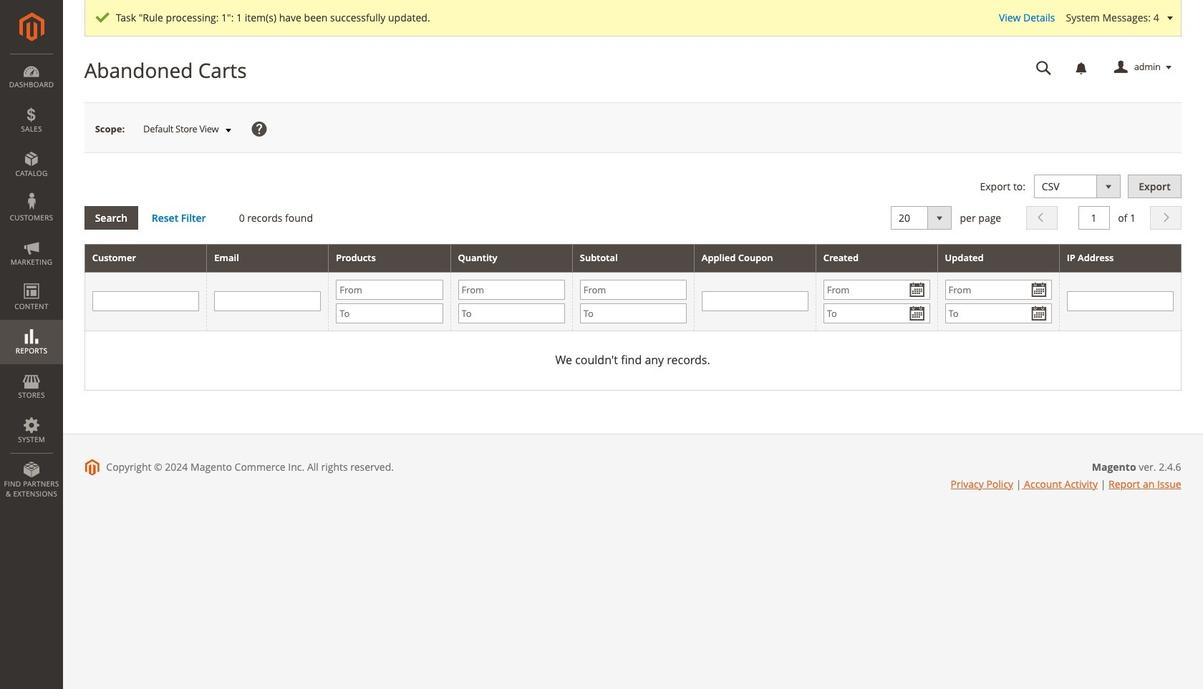 Task type: locate. For each thing, give the bounding box(es) containing it.
0 horizontal spatial from text field
[[336, 280, 443, 300]]

To text field
[[336, 304, 443, 324], [458, 304, 565, 324], [580, 304, 687, 324], [945, 304, 1052, 324]]

2 from text field from the left
[[458, 280, 565, 300]]

None text field
[[92, 292, 199, 312], [214, 292, 321, 312], [1067, 292, 1174, 312], [92, 292, 199, 312], [214, 292, 321, 312], [1067, 292, 1174, 312]]

menu bar
[[0, 54, 63, 507]]

None text field
[[1026, 55, 1062, 80], [1078, 206, 1110, 230], [702, 292, 809, 312], [1026, 55, 1062, 80], [1078, 206, 1110, 230], [702, 292, 809, 312]]

From text field
[[824, 280, 930, 300], [945, 280, 1052, 300]]

2 to text field from the left
[[458, 304, 565, 324]]

3 to text field from the left
[[580, 304, 687, 324]]

1 horizontal spatial from text field
[[945, 280, 1052, 300]]

from text field for 3rd to text field
[[580, 280, 687, 300]]

1 from text field from the left
[[336, 280, 443, 300]]

From text field
[[336, 280, 443, 300], [458, 280, 565, 300], [580, 280, 687, 300]]

1 horizontal spatial from text field
[[458, 280, 565, 300]]

from text field for 4th to text field from right
[[336, 280, 443, 300]]

from text field for second to text field
[[458, 280, 565, 300]]

4 to text field from the left
[[945, 304, 1052, 324]]

0 horizontal spatial from text field
[[824, 280, 930, 300]]

3 from text field from the left
[[580, 280, 687, 300]]

2 horizontal spatial from text field
[[580, 280, 687, 300]]



Task type: describe. For each thing, give the bounding box(es) containing it.
2 from text field from the left
[[945, 280, 1052, 300]]

1 from text field from the left
[[824, 280, 930, 300]]

magento admin panel image
[[19, 12, 44, 42]]

1 to text field from the left
[[336, 304, 443, 324]]

To text field
[[824, 304, 930, 324]]



